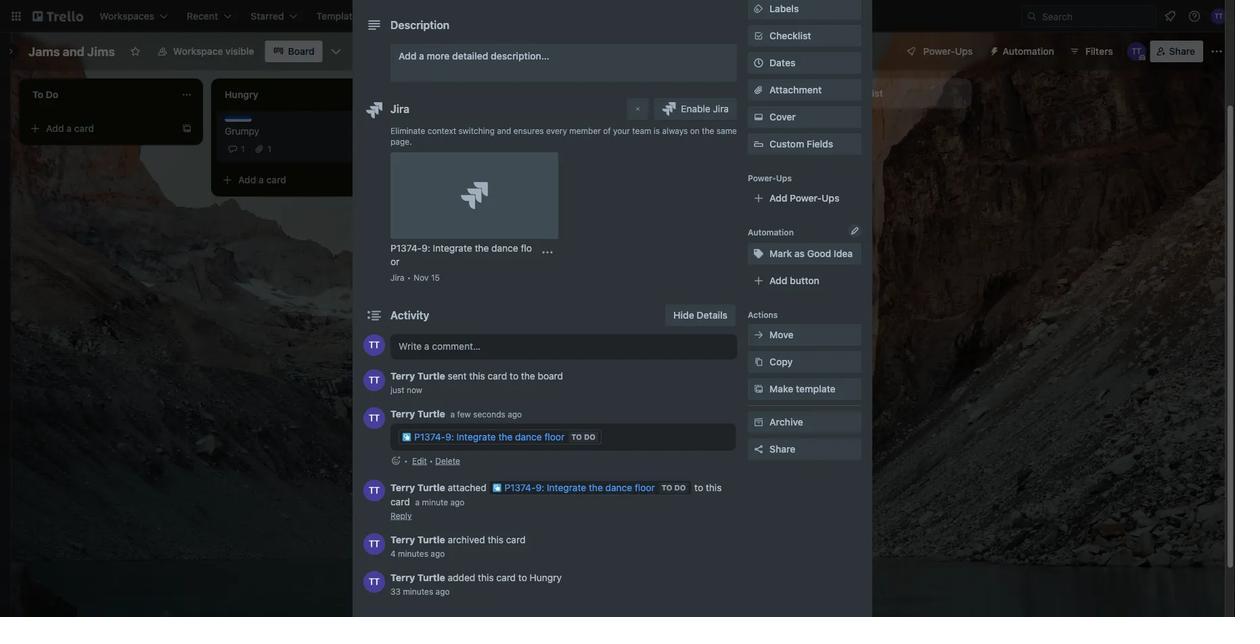 Task type: locate. For each thing, give the bounding box(es) containing it.
this inside terry turtle sent this card to the board just now
[[470, 371, 485, 382]]

archive
[[770, 417, 804, 428]]

do
[[584, 433, 596, 442], [675, 484, 686, 493]]

4 turtle from the top
[[418, 535, 445, 546]]

p1374- up edit • delete
[[414, 432, 446, 443]]

1
[[241, 144, 245, 154], [268, 144, 272, 154]]

card inside terry turtle archived this card 4 minutes ago
[[506, 535, 526, 546]]

create
[[401, 10, 431, 22]]

ago
[[508, 410, 522, 420], [451, 498, 465, 508], [431, 549, 445, 559], [436, 587, 450, 597]]

create from template… image left grumpy
[[181, 123, 192, 134]]

add a more detailed description… link
[[391, 44, 737, 82]]

ago right seconds
[[508, 410, 522, 420]]

sm image inside archive link
[[752, 416, 766, 429]]

0 horizontal spatial power-
[[748, 173, 777, 183]]

to inside terry turtle sent this card to the board just now
[[510, 371, 519, 382]]

a few seconds ago link
[[451, 410, 522, 420]]

automation down search image
[[1003, 46, 1055, 57]]

terry inside terry turtle sent this card to the board just now
[[391, 371, 415, 382]]

make template
[[770, 384, 836, 395]]

0 horizontal spatial automation
[[748, 228, 794, 237]]

0 vertical spatial minutes
[[398, 549, 429, 559]]

the inside terry turtle sent this card to the board just now
[[521, 371, 536, 382]]

0 horizontal spatial create from template… image
[[181, 123, 192, 134]]

1 vertical spatial to
[[662, 484, 673, 493]]

the inside p1374-9: integrate the dance flo or jira • nov 15
[[475, 243, 489, 254]]

0 vertical spatial •
[[407, 273, 411, 282]]

sm image inside cover link
[[752, 110, 766, 124]]

turtle for sent
[[418, 371, 445, 382]]

sm image right the "power-ups" button
[[984, 41, 1003, 60]]

create from template… image left of
[[566, 123, 577, 134]]

turtle for a
[[418, 409, 445, 420]]

automation inside automation button
[[1003, 46, 1055, 57]]

2 sm image from the top
[[752, 328, 766, 342]]

make
[[770, 384, 794, 395]]

1 vertical spatial terry turtle (terryturtle) image
[[1128, 42, 1147, 61]]

sm image inside copy link
[[752, 356, 766, 369]]

2 vertical spatial 9:
[[536, 483, 545, 494]]

the inside eliminate context switching and ensures every member of your team is always on the same page.
[[702, 126, 715, 135]]

0 vertical spatial share
[[1170, 46, 1196, 57]]

power-
[[924, 46, 956, 57], [748, 173, 777, 183], [790, 193, 822, 204]]

1 horizontal spatial do
[[675, 484, 686, 493]]

ups
[[956, 46, 974, 57], [777, 173, 792, 183], [822, 193, 840, 204]]

3 terry from the top
[[391, 483, 415, 494]]

turtle inside terry turtle sent this card to the board just now
[[418, 371, 445, 382]]

3 create from template… image from the left
[[758, 123, 769, 134]]

2 horizontal spatial terry turtle (terryturtle) image
[[1212, 8, 1228, 24]]

1 horizontal spatial power-ups
[[924, 46, 974, 57]]

33
[[391, 587, 401, 597]]

terry turtle added this card to hungry 33 minutes ago
[[391, 573, 562, 597]]

sm image inside automation button
[[984, 41, 1003, 60]]

• right edit
[[430, 456, 433, 466]]

0 vertical spatial integrate
[[433, 243, 472, 254]]

hide
[[674, 310, 695, 321]]

delete
[[436, 456, 460, 466]]

0 horizontal spatial to do
[[572, 433, 596, 442]]

card
[[74, 123, 94, 134], [459, 123, 479, 134], [651, 123, 671, 134], [267, 174, 286, 186], [488, 371, 507, 382], [391, 497, 410, 508], [506, 535, 526, 546], [497, 573, 516, 584]]

star or unstar board image
[[130, 46, 141, 57]]

1 turtle from the top
[[418, 371, 445, 382]]

sm image for labels
[[752, 2, 766, 16]]

sm image
[[752, 2, 766, 16], [752, 29, 766, 43], [984, 41, 1003, 60], [752, 247, 766, 261]]

3 turtle from the top
[[418, 483, 445, 494]]

add inside add another list button
[[813, 88, 831, 99]]

1 horizontal spatial share button
[[1151, 41, 1204, 62]]

1 horizontal spatial share
[[1170, 46, 1196, 57]]

terry turtle (terryturtle) image right open information menu icon
[[1212, 8, 1228, 24]]

0 vertical spatial power-ups
[[924, 46, 974, 57]]

1 vertical spatial p1374-9: integrate the dance floor
[[505, 483, 655, 494]]

0 notifications image
[[1163, 8, 1179, 24]]

added
[[448, 573, 476, 584]]

1 vertical spatial do
[[675, 484, 686, 493]]

0 horizontal spatial terry turtle (terryturtle) image
[[364, 572, 385, 593]]

0 vertical spatial automation
[[1003, 46, 1055, 57]]

sm image inside checklist link
[[752, 29, 766, 43]]

share left show menu image
[[1170, 46, 1196, 57]]

sm image left labels
[[752, 2, 766, 16]]

ups left automation button
[[956, 46, 974, 57]]

4 terry from the top
[[391, 535, 415, 546]]

ago down added
[[436, 587, 450, 597]]

5 terry from the top
[[391, 573, 415, 584]]

0 horizontal spatial share button
[[748, 439, 862, 461]]

0 horizontal spatial do
[[584, 433, 596, 442]]

labels
[[770, 3, 799, 14]]

sm image inside make template link
[[752, 383, 766, 396]]

0 horizontal spatial and
[[63, 44, 84, 59]]

share button
[[1151, 41, 1204, 62], [748, 439, 862, 461]]

board
[[538, 371, 564, 382]]

1 vertical spatial ups
[[777, 173, 792, 183]]

ups down fields
[[822, 193, 840, 204]]

15
[[431, 273, 440, 282]]

2 horizontal spatial 9:
[[536, 483, 545, 494]]

dates button
[[748, 52, 862, 74]]

0 vertical spatial p1374-9: integrate the dance floor
[[414, 432, 565, 443]]

1 sm image from the top
[[752, 110, 766, 124]]

minutes right 33 at the left of page
[[403, 587, 434, 597]]

p1374- right attached
[[505, 483, 536, 494]]

terry up 33 at the left of page
[[391, 573, 415, 584]]

search image
[[1027, 11, 1038, 22]]

2 horizontal spatial ups
[[956, 46, 974, 57]]

mark as good idea button
[[748, 243, 862, 265]]

dance
[[492, 243, 519, 254], [515, 432, 542, 443], [606, 483, 633, 494]]

0 horizontal spatial 1
[[241, 144, 245, 154]]

button
[[790, 275, 820, 286]]

the
[[702, 126, 715, 135], [475, 243, 489, 254], [521, 371, 536, 382], [499, 432, 513, 443], [589, 483, 603, 494]]

turtle inside terry turtle added this card to hungry 33 minutes ago
[[418, 573, 445, 584]]

enable jira
[[681, 103, 729, 114]]

dates
[[770, 57, 796, 68]]

create from template… image right same
[[758, 123, 769, 134]]

hide details
[[674, 310, 728, 321]]

1 horizontal spatial automation
[[1003, 46, 1055, 57]]

0 vertical spatial and
[[63, 44, 84, 59]]

make template link
[[748, 379, 862, 400]]

0 vertical spatial ups
[[956, 46, 974, 57]]

add power-ups
[[770, 193, 840, 204]]

1 vertical spatial minutes
[[403, 587, 434, 597]]

turtle down "now"
[[418, 409, 445, 420]]

5 sm image from the top
[[752, 416, 766, 429]]

reply
[[391, 511, 412, 521]]

2 vertical spatial to
[[519, 573, 527, 584]]

1 terry from the top
[[391, 371, 415, 382]]

1 horizontal spatial terry turtle (terryturtle) image
[[1128, 42, 1147, 61]]

color: blue, title: none image
[[225, 116, 252, 122]]

turtle for added
[[418, 573, 445, 584]]

33 minutes ago link
[[391, 587, 450, 597]]

0 vertical spatial p1374-
[[391, 243, 422, 254]]

terry turtle (terryturtle) image right filters
[[1128, 42, 1147, 61]]

0 horizontal spatial floor
[[545, 432, 565, 443]]

seconds
[[473, 410, 506, 420]]

power- inside "add power-ups" link
[[790, 193, 822, 204]]

sm image for copy
[[752, 356, 766, 369]]

1 horizontal spatial power-
[[790, 193, 822, 204]]

4 terry turtle (terryturtle) image from the top
[[364, 480, 385, 502]]

0 vertical spatial do
[[584, 433, 596, 442]]

grumpy
[[225, 126, 259, 137]]

share button down the 0 notifications icon
[[1151, 41, 1204, 62]]

on
[[691, 126, 700, 135]]

terry inside terry turtle added this card to hungry 33 minutes ago
[[391, 573, 415, 584]]

this inside the to this card
[[706, 483, 722, 494]]

terry turtle (terryturtle) image
[[364, 335, 385, 356], [364, 370, 385, 391], [364, 408, 385, 429], [364, 480, 385, 502], [364, 534, 385, 555]]

share down archive
[[770, 444, 796, 455]]

attachment
[[770, 84, 822, 95]]

0 vertical spatial 9:
[[422, 243, 431, 254]]

and inside text box
[[63, 44, 84, 59]]

2 horizontal spatial power-
[[924, 46, 956, 57]]

primary element
[[0, 0, 1236, 33]]

actions
[[748, 310, 778, 320]]

sm image for move
[[752, 328, 766, 342]]

jira down or
[[391, 273, 405, 282]]

1 horizontal spatial and
[[497, 126, 512, 135]]

automation up mark
[[748, 228, 794, 237]]

ups up add power-ups
[[777, 173, 792, 183]]

ago inside terry turtle archived this card 4 minutes ago
[[431, 549, 445, 559]]

switching
[[459, 126, 495, 135]]

1 horizontal spatial to do
[[662, 484, 686, 493]]

same
[[717, 126, 737, 135]]

ago up 33 minutes ago link
[[431, 549, 445, 559]]

custom
[[770, 138, 805, 150]]

sm image for make template
[[752, 383, 766, 396]]

1 vertical spatial 9:
[[446, 432, 454, 443]]

reply link
[[391, 511, 412, 521]]

0 horizontal spatial 9:
[[422, 243, 431, 254]]

page.
[[391, 137, 412, 146]]

terry down just now link
[[391, 409, 415, 420]]

9:
[[422, 243, 431, 254], [446, 432, 454, 443], [536, 483, 545, 494]]

share
[[1170, 46, 1196, 57], [770, 444, 796, 455]]

edit link
[[412, 456, 427, 466]]

1 vertical spatial automation
[[748, 228, 794, 237]]

this inside terry turtle archived this card 4 minutes ago
[[488, 535, 504, 546]]

0 vertical spatial terry turtle (terryturtle) image
[[1212, 8, 1228, 24]]

turtle up minute
[[418, 483, 445, 494]]

edit • delete
[[412, 456, 460, 466]]

enable
[[681, 103, 711, 114]]

1 vertical spatial to
[[695, 483, 704, 494]]

description…
[[491, 50, 550, 62]]

1 vertical spatial •
[[430, 456, 433, 466]]

sm image inside labels link
[[752, 2, 766, 16]]

1 horizontal spatial 1
[[268, 144, 272, 154]]

terry up just now link
[[391, 371, 415, 382]]

sm image left cover
[[752, 110, 766, 124]]

sm image left copy
[[752, 356, 766, 369]]

copy link
[[748, 351, 862, 373]]

5 terry turtle (terryturtle) image from the top
[[364, 534, 385, 555]]

sm image left mark
[[752, 247, 766, 261]]

a inside terry turtle a few seconds ago
[[451, 410, 455, 420]]

2 turtle from the top
[[418, 409, 445, 420]]

1 down "grumpy" link
[[268, 144, 272, 154]]

to inside the to this card
[[695, 483, 704, 494]]

0 horizontal spatial share
[[770, 444, 796, 455]]

sm image
[[752, 110, 766, 124], [752, 328, 766, 342], [752, 356, 766, 369], [752, 383, 766, 396], [752, 416, 766, 429]]

p1374-9: integrate the dance floor
[[414, 432, 565, 443], [505, 483, 655, 494]]

0 horizontal spatial ups
[[777, 173, 792, 183]]

sm image left archive
[[752, 416, 766, 429]]

hungry
[[530, 573, 562, 584]]

create from template… image
[[181, 123, 192, 134], [566, 123, 577, 134], [758, 123, 769, 134]]

jira up same
[[713, 103, 729, 114]]

share button down archive link
[[748, 439, 862, 461]]

0 vertical spatial to
[[510, 371, 519, 382]]

good
[[808, 248, 832, 259]]

2 terry from the top
[[391, 409, 415, 420]]

jira inside p1374-9: integrate the dance flo or jira • nov 15
[[391, 273, 405, 282]]

1 horizontal spatial create from template… image
[[566, 123, 577, 134]]

cover
[[770, 111, 796, 123]]

list
[[870, 88, 884, 99]]

2 vertical spatial power-
[[790, 193, 822, 204]]

0 horizontal spatial to
[[572, 433, 582, 442]]

workspace visible button
[[149, 41, 262, 62]]

to
[[572, 433, 582, 442], [662, 484, 673, 493]]

detailed
[[452, 50, 489, 62]]

add a card for 2nd create from template… icon from the right
[[431, 123, 479, 134]]

terry turtle (terryturtle) image
[[1212, 8, 1228, 24], [1128, 42, 1147, 61], [364, 572, 385, 593]]

minutes right 4
[[398, 549, 429, 559]]

2 create from template… image from the left
[[566, 123, 577, 134]]

4 sm image from the top
[[752, 383, 766, 396]]

terry for terry turtle attached
[[391, 483, 415, 494]]

terry for terry turtle added this card to hungry 33 minutes ago
[[391, 573, 415, 584]]

show menu image
[[1211, 45, 1224, 58]]

checklist link
[[748, 25, 862, 47]]

turtle inside terry turtle archived this card 4 minutes ago
[[418, 535, 445, 546]]

this inside terry turtle added this card to hungry 33 minutes ago
[[478, 573, 494, 584]]

0 vertical spatial power-
[[924, 46, 956, 57]]

and
[[63, 44, 84, 59], [497, 126, 512, 135]]

dance inside p1374-9: integrate the dance flo or jira • nov 15
[[492, 243, 519, 254]]

grumpy link
[[225, 125, 382, 138]]

2 terry turtle (terryturtle) image from the top
[[364, 370, 385, 391]]

3 sm image from the top
[[752, 356, 766, 369]]

0 vertical spatial dance
[[492, 243, 519, 254]]

1 down grumpy
[[241, 144, 245, 154]]

sm image left make
[[752, 383, 766, 396]]

• left nov
[[407, 273, 411, 282]]

p1374- up or
[[391, 243, 422, 254]]

sm image inside move link
[[752, 328, 766, 342]]

5 turtle from the top
[[418, 573, 445, 584]]

add a card for first create from template… icon from the left
[[46, 123, 94, 134]]

1 horizontal spatial floor
[[635, 483, 655, 494]]

switch to… image
[[9, 9, 23, 23]]

custom fields button
[[748, 137, 862, 151]]

sm image left checklist
[[752, 29, 766, 43]]

terry turtle (terryturtle) image for archived this card
[[364, 534, 385, 555]]

add power-ups link
[[748, 188, 862, 209]]

terry turtle (terryturtle) image left 33 at the left of page
[[364, 572, 385, 593]]

fields
[[807, 138, 834, 150]]

and left ensures
[[497, 126, 512, 135]]

card inside terry turtle sent this card to the board just now
[[488, 371, 507, 382]]

turtle up 33 minutes ago link
[[418, 573, 445, 584]]

terry up 4
[[391, 535, 415, 546]]

2 vertical spatial dance
[[606, 483, 633, 494]]

customize views image
[[330, 45, 343, 58]]

minutes
[[398, 549, 429, 559], [403, 587, 434, 597]]

terry inside terry turtle archived this card 4 minutes ago
[[391, 535, 415, 546]]

terry down add reaction image
[[391, 483, 415, 494]]

0 horizontal spatial •
[[407, 273, 411, 282]]

and inside eliminate context switching and ensures every member of your team is always on the same page.
[[497, 126, 512, 135]]

to
[[510, 371, 519, 382], [695, 483, 704, 494], [519, 573, 527, 584]]

to inside terry turtle added this card to hungry 33 minutes ago
[[519, 573, 527, 584]]

1 vertical spatial share button
[[748, 439, 862, 461]]

turtle for attached
[[418, 483, 445, 494]]

and left jims
[[63, 44, 84, 59]]

1 horizontal spatial to
[[662, 484, 673, 493]]

to for hungry
[[519, 573, 527, 584]]

turtle up 4 minutes ago link
[[418, 535, 445, 546]]

add inside "add power-ups" link
[[770, 193, 788, 204]]

1 vertical spatial and
[[497, 126, 512, 135]]

1 horizontal spatial ups
[[822, 193, 840, 204]]

turtle up "now"
[[418, 371, 445, 382]]

1 vertical spatial dance
[[515, 432, 542, 443]]

1 vertical spatial floor
[[635, 483, 655, 494]]

sm image down "actions" at the bottom of the page
[[752, 328, 766, 342]]

turtle
[[418, 371, 445, 382], [418, 409, 445, 420], [418, 483, 445, 494], [418, 535, 445, 546], [418, 573, 445, 584]]

2 1 from the left
[[268, 144, 272, 154]]

1 vertical spatial power-ups
[[748, 173, 792, 183]]

add
[[399, 50, 417, 62], [813, 88, 831, 99], [46, 123, 64, 134], [431, 123, 449, 134], [623, 123, 641, 134], [238, 174, 256, 186], [770, 193, 788, 204], [770, 275, 788, 286]]

terry for terry turtle sent this card to the board just now
[[391, 371, 415, 382]]

2 vertical spatial terry turtle (terryturtle) image
[[364, 572, 385, 593]]

2 horizontal spatial create from template… image
[[758, 123, 769, 134]]

enable jira button
[[654, 98, 737, 120]]



Task type: describe. For each thing, give the bounding box(es) containing it.
copy
[[770, 357, 793, 368]]

activity
[[391, 309, 430, 322]]

archive link
[[748, 412, 862, 433]]

power-ups inside button
[[924, 46, 974, 57]]

3 terry turtle (terryturtle) image from the top
[[364, 408, 385, 429]]

team
[[633, 126, 652, 135]]

open information menu image
[[1189, 9, 1202, 23]]

1 vertical spatial integrate
[[457, 432, 496, 443]]

terry for terry turtle a few seconds ago
[[391, 409, 415, 420]]

your
[[614, 126, 630, 135]]

ups inside button
[[956, 46, 974, 57]]

terry turtle (terryturtle) image inside primary element
[[1212, 8, 1228, 24]]

0 vertical spatial floor
[[545, 432, 565, 443]]

template
[[796, 384, 836, 395]]

context
[[428, 126, 456, 135]]

member
[[570, 126, 601, 135]]

this for sent this card to the board
[[470, 371, 485, 382]]

hide details link
[[666, 305, 736, 326]]

minutes inside terry turtle added this card to hungry 33 minutes ago
[[403, 587, 434, 597]]

1 terry turtle (terryturtle) image from the top
[[364, 335, 385, 356]]

this for added this card to hungry
[[478, 573, 494, 584]]

eliminate context switching and ensures every member of your team is always on the same page.
[[391, 126, 737, 146]]

every
[[546, 126, 567, 135]]

1 vertical spatial power-
[[748, 173, 777, 183]]

this for archived this card
[[488, 535, 504, 546]]

terry turtle attached
[[391, 483, 489, 494]]

delete link
[[436, 456, 460, 466]]

0 vertical spatial to
[[572, 433, 582, 442]]

details
[[697, 310, 728, 321]]

labels link
[[748, 0, 862, 20]]

2 vertical spatial integrate
[[547, 483, 587, 494]]

automation button
[[984, 41, 1063, 62]]

jams and jims
[[28, 44, 115, 59]]

move link
[[748, 324, 862, 346]]

sm image inside the mark as good idea button
[[752, 247, 766, 261]]

of
[[604, 126, 611, 135]]

p1374- inside p1374-9: integrate the dance flo or jira • nov 15
[[391, 243, 422, 254]]

mark as good idea
[[770, 248, 853, 259]]

1 create from template… image from the left
[[181, 123, 192, 134]]

2 vertical spatial ups
[[822, 193, 840, 204]]

jims
[[87, 44, 115, 59]]

Board name text field
[[22, 41, 122, 62]]

9: inside p1374-9: integrate the dance flo or jira • nov 15
[[422, 243, 431, 254]]

terry turtle a few seconds ago
[[391, 409, 522, 420]]

sm image for checklist
[[752, 29, 766, 43]]

jira up eliminate
[[391, 103, 410, 115]]

edit
[[412, 456, 427, 466]]

1 1 from the left
[[241, 144, 245, 154]]

to for the
[[510, 371, 519, 382]]

1 vertical spatial share
[[770, 444, 796, 455]]

integrate inside p1374-9: integrate the dance flo or jira • nov 15
[[433, 243, 472, 254]]

ensures
[[514, 126, 544, 135]]

add button button
[[748, 270, 862, 292]]

minute
[[422, 498, 448, 508]]

idea
[[834, 248, 853, 259]]

attachment button
[[748, 79, 862, 101]]

0 vertical spatial share button
[[1151, 41, 1204, 62]]

board link
[[265, 41, 323, 62]]

terry turtle sent this card to the board just now
[[391, 371, 564, 395]]

p1374-9: integrate the dance floor image
[[461, 182, 488, 209]]

archived
[[448, 535, 485, 546]]

sm image for archive
[[752, 416, 766, 429]]

more
[[427, 50, 450, 62]]

1 vertical spatial to do
[[662, 484, 686, 493]]

add another list button
[[788, 79, 972, 108]]

add a card for third create from template… icon
[[623, 123, 671, 134]]

ago inside terry turtle added this card to hungry 33 minutes ago
[[436, 587, 450, 597]]

0 horizontal spatial power-ups
[[748, 173, 792, 183]]

flo
[[521, 243, 532, 254]]

as
[[795, 248, 805, 259]]

eliminate
[[391, 126, 425, 135]]

now
[[407, 385, 423, 395]]

add inside add button button
[[770, 275, 788, 286]]

custom fields
[[770, 138, 834, 150]]

1 vertical spatial p1374-
[[414, 432, 446, 443]]

terry turtle (terryturtle) image for sent this card to the board
[[364, 370, 385, 391]]

create button
[[393, 5, 439, 27]]

few
[[458, 410, 471, 420]]

visible
[[226, 46, 254, 57]]

terry turtle archived this card 4 minutes ago
[[391, 535, 526, 559]]

sm image for automation
[[984, 41, 1003, 60]]

power-ups button
[[897, 41, 982, 62]]

attached
[[448, 483, 487, 494]]

jira inside enable jira button
[[713, 103, 729, 114]]

terry turtle (terryturtle) image for attached
[[364, 480, 385, 502]]

filters button
[[1066, 41, 1118, 62]]

is
[[654, 126, 660, 135]]

filters
[[1086, 46, 1114, 57]]

1 horizontal spatial •
[[430, 456, 433, 466]]

sm image for cover
[[752, 110, 766, 124]]

add a more detailed description…
[[399, 50, 550, 62]]

Search field
[[1038, 6, 1157, 26]]

add inside the add a more detailed description… link
[[399, 50, 417, 62]]

sent
[[448, 371, 467, 382]]

ago down attached
[[451, 498, 465, 508]]

board
[[288, 46, 315, 57]]

to this card
[[391, 483, 722, 508]]

or
[[391, 256, 400, 267]]

jams
[[28, 44, 60, 59]]

ago inside terry turtle a few seconds ago
[[508, 410, 522, 420]]

Write a comment text field
[[391, 335, 737, 359]]

0 vertical spatial to do
[[572, 433, 596, 442]]

just now link
[[391, 385, 423, 395]]

nov
[[414, 273, 429, 282]]

card inside terry turtle added this card to hungry 33 minutes ago
[[497, 573, 516, 584]]

a minute ago link
[[415, 498, 465, 508]]

4
[[391, 549, 396, 559]]

terry for terry turtle archived this card 4 minutes ago
[[391, 535, 415, 546]]

add button
[[770, 275, 820, 286]]

add reaction image
[[391, 454, 402, 468]]

p1374-9: integrate the dance flo or jira • nov 15
[[391, 243, 532, 282]]

minutes inside terry turtle archived this card 4 minutes ago
[[398, 549, 429, 559]]

another
[[833, 88, 868, 99]]

move
[[770, 329, 794, 341]]

mark
[[770, 248, 792, 259]]

2 vertical spatial p1374-
[[505, 483, 536, 494]]

workspace visible
[[173, 46, 254, 57]]

turtle for archived
[[418, 535, 445, 546]]

description
[[391, 19, 450, 31]]

card inside the to this card
[[391, 497, 410, 508]]

1 horizontal spatial 9:
[[446, 432, 454, 443]]

power- inside the "power-ups" button
[[924, 46, 956, 57]]

• inside p1374-9: integrate the dance flo or jira • nov 15
[[407, 273, 411, 282]]

just
[[391, 385, 405, 395]]

cover link
[[748, 106, 862, 128]]



Task type: vqa. For each thing, say whether or not it's contained in the screenshot.
the "blind"
no



